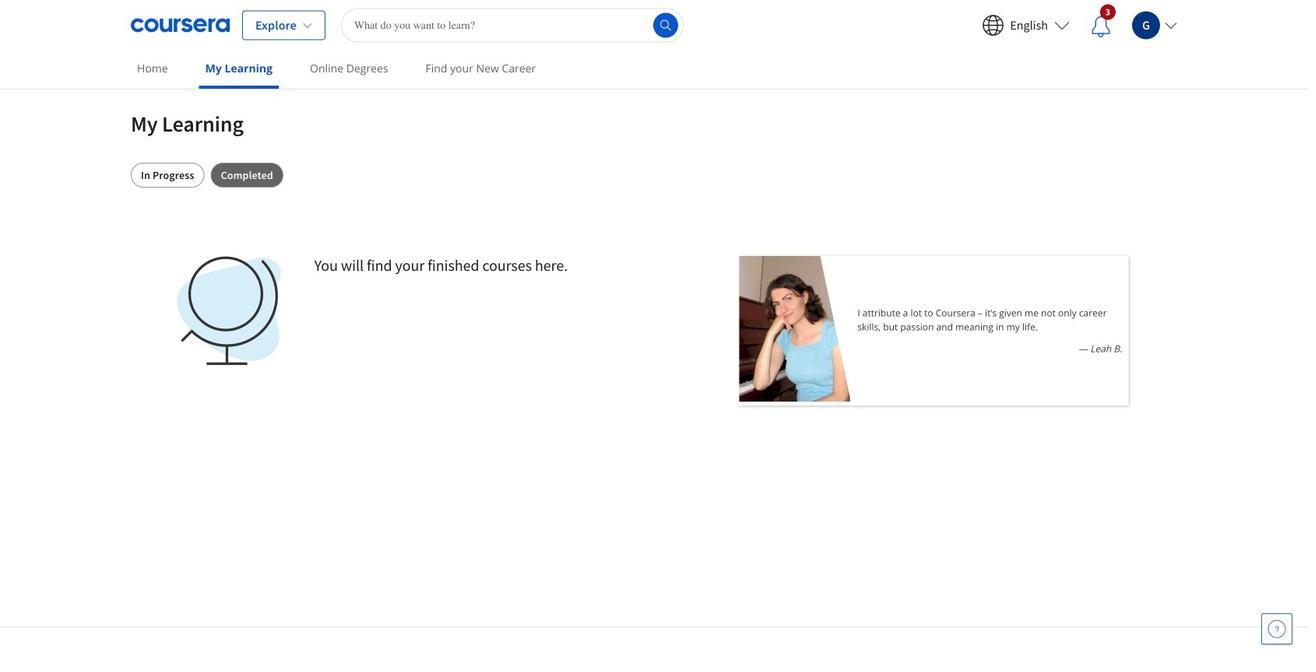 Task type: locate. For each thing, give the bounding box(es) containing it.
What do you want to learn? text field
[[341, 8, 684, 42]]

None search field
[[341, 8, 684, 42]]

tab list
[[131, 163, 1177, 188]]

help center image
[[1268, 620, 1286, 639]]



Task type: describe. For each thing, give the bounding box(es) containing it.
coursera image
[[131, 13, 230, 38]]



Task type: vqa. For each thing, say whether or not it's contained in the screenshot.
6 in Duration group
no



